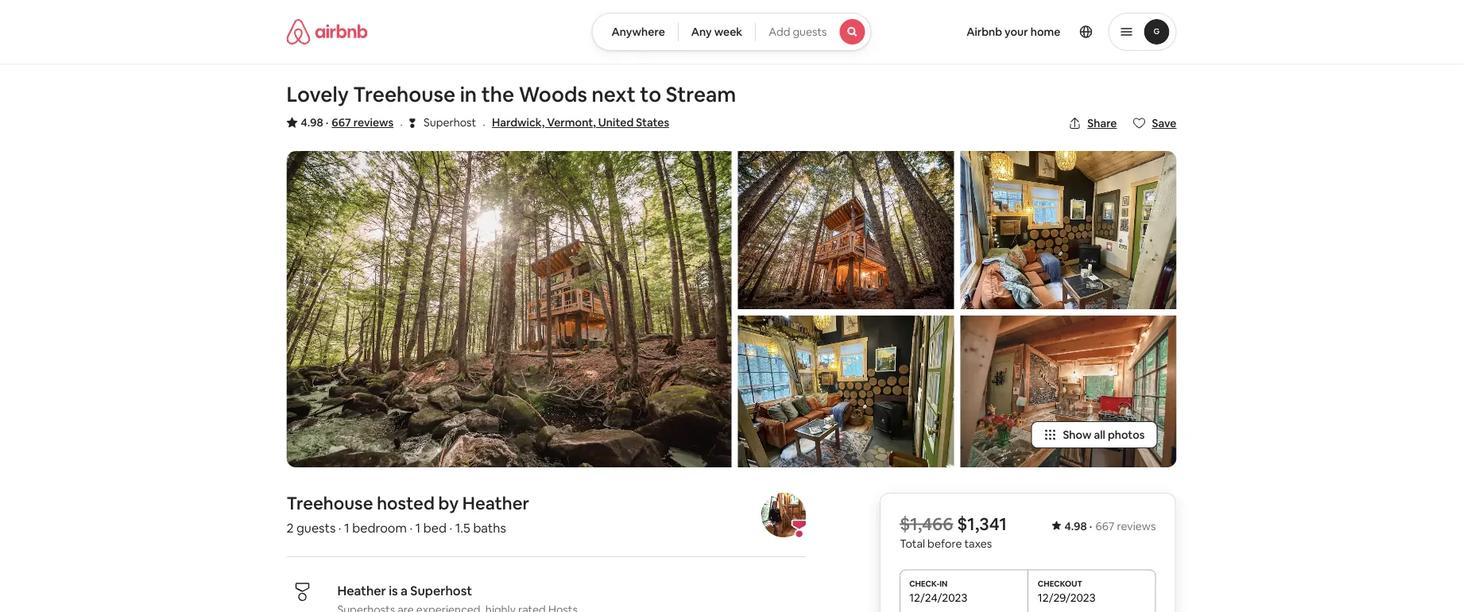Task type: vqa. For each thing, say whether or not it's contained in the screenshot.
the bottommost room
no



Task type: locate. For each thing, give the bounding box(es) containing it.
·
[[326, 115, 329, 130], [400, 116, 403, 132], [483, 116, 486, 132], [1090, 519, 1092, 533], [339, 519, 341, 536], [410, 519, 413, 536], [449, 519, 452, 536]]

None search field
[[592, 13, 872, 51]]

guests right '2'
[[296, 519, 336, 536]]

1 left bedroom at the bottom left of the page
[[344, 519, 350, 536]]

4.98 · 667 reviews
[[301, 115, 394, 130], [1065, 519, 1156, 533]]

next
[[592, 81, 636, 108]]

heather is a superhost. learn more about heather. image
[[761, 493, 806, 537], [761, 493, 806, 537]]

· hardwick, vermont, united states
[[483, 115, 669, 132]]

treehouse up 󰀃 on the left top
[[353, 81, 456, 108]]

lovely treehouse in the woods next to stream
[[287, 81, 736, 108]]

guests inside button
[[793, 25, 827, 39]]

reviews
[[354, 115, 394, 130], [1117, 519, 1156, 533]]

1 vertical spatial treehouse
[[287, 492, 373, 514]]

1 horizontal spatial guests
[[793, 25, 827, 39]]

$1,466
[[900, 513, 953, 535]]

by heather
[[438, 492, 529, 514]]

󰀃
[[409, 115, 416, 130]]

4.98 up 12/29/2023
[[1065, 519, 1087, 533]]

667
[[332, 115, 351, 130], [1096, 519, 1115, 533]]

woods
[[519, 81, 587, 108]]

· down the the
[[483, 116, 486, 132]]

1
[[344, 519, 350, 536], [415, 519, 421, 536]]

0 vertical spatial 4.98
[[301, 115, 323, 130]]

taxes
[[965, 536, 992, 550]]

before
[[928, 536, 962, 550]]

baths
[[473, 519, 506, 536]]

guests
[[793, 25, 827, 39], [296, 519, 336, 536]]

treehouse up '2'
[[287, 492, 373, 514]]

0 horizontal spatial reviews
[[354, 115, 394, 130]]

1 vertical spatial 667
[[1096, 519, 1115, 533]]

1 horizontal spatial 667
[[1096, 519, 1115, 533]]

in
[[460, 81, 477, 108]]

your
[[1005, 25, 1028, 39]]

· left bed
[[410, 519, 413, 536]]

all
[[1094, 428, 1106, 442]]

treehouse
[[353, 81, 456, 108], [287, 492, 373, 514]]

stream
[[666, 81, 736, 108]]

0 vertical spatial 667
[[332, 115, 351, 130]]

· left 󰀃 on the left top
[[400, 116, 403, 132]]

0 horizontal spatial 1
[[344, 519, 350, 536]]

superhost right a
[[410, 582, 472, 599]]

0 vertical spatial 4.98 · 667 reviews
[[301, 115, 394, 130]]

0 horizontal spatial 4.98 · 667 reviews
[[301, 115, 394, 130]]

1 left bed
[[415, 519, 421, 536]]

1 horizontal spatial reviews
[[1117, 519, 1156, 533]]

4.98 down lovely
[[301, 115, 323, 130]]

share
[[1088, 116, 1117, 130]]

0 vertical spatial reviews
[[354, 115, 394, 130]]

0 vertical spatial guests
[[793, 25, 827, 39]]

$1,466 $1,341 total before taxes
[[900, 513, 1007, 550]]

bedroom
[[352, 519, 407, 536]]

4.98
[[301, 115, 323, 130], [1065, 519, 1087, 533]]

1 vertical spatial guests
[[296, 519, 336, 536]]

· up 12/29/2023
[[1090, 519, 1092, 533]]

· down lovely
[[326, 115, 329, 130]]

united
[[598, 115, 634, 130]]

show
[[1063, 428, 1092, 442]]

the mini kitchen in the treehouse 




(photo by chris daniele) image
[[961, 316, 1177, 467]]

share button
[[1062, 110, 1124, 137]]

0 horizontal spatial guests
[[296, 519, 336, 536]]

guests inside "treehouse hosted by heather 2 guests · 1 bedroom · 1 bed · 1.5 baths"
[[296, 519, 336, 536]]

guests right "add"
[[793, 25, 827, 39]]

· left bedroom at the bottom left of the page
[[339, 519, 341, 536]]

profile element
[[891, 0, 1177, 64]]

airbnb your home link
[[957, 15, 1070, 48]]

1 horizontal spatial 4.98 · 667 reviews
[[1065, 519, 1156, 533]]

2
[[287, 519, 294, 536]]

superhost
[[424, 115, 476, 130], [410, 582, 472, 599]]

to
[[640, 81, 661, 108]]

hardwick, vermont, united states button
[[492, 113, 669, 132]]

0 vertical spatial superhost
[[424, 115, 476, 130]]

0 horizontal spatial 667
[[332, 115, 351, 130]]

1 vertical spatial 4.98 · 667 reviews
[[1065, 519, 1156, 533]]

12/29/2023
[[1038, 590, 1096, 604]]

week
[[714, 25, 743, 39]]

1 horizontal spatial 4.98
[[1065, 519, 1087, 533]]

dramatic view of the treehouse from the stream



(photo by chris daniele) image
[[287, 151, 732, 467]]

any week
[[691, 25, 743, 39]]

1 vertical spatial superhost
[[410, 582, 472, 599]]

superhost down 'in'
[[424, 115, 476, 130]]

1 horizontal spatial 1
[[415, 519, 421, 536]]



Task type: describe. For each thing, give the bounding box(es) containing it.
home
[[1031, 25, 1061, 39]]

lovely
[[287, 81, 349, 108]]

add guests
[[769, 25, 827, 39]]

hosted
[[377, 492, 435, 514]]

save
[[1152, 116, 1177, 130]]

· inside · hardwick, vermont, united states
[[483, 116, 486, 132]]

add
[[769, 25, 790, 39]]

treehouse hosted by heather 2 guests · 1 bedroom · 1 bed · 1.5 baths
[[287, 492, 529, 536]]

show all photos
[[1063, 428, 1145, 442]]

total
[[900, 536, 925, 550]]

1 1 from the left
[[344, 519, 350, 536]]

any
[[691, 25, 712, 39]]

states
[[636, 115, 669, 130]]

add guests button
[[755, 13, 872, 51]]

0 vertical spatial treehouse
[[353, 81, 456, 108]]

photo by @dirtandglass image
[[738, 151, 954, 309]]

save button
[[1127, 110, 1183, 137]]

a
[[401, 582, 408, 599]]

1.5
[[455, 519, 470, 536]]

is
[[389, 582, 398, 599]]

heather is a superhost
[[337, 582, 472, 599]]

lovely treehouse in the woods next to stream image 4 image
[[961, 151, 1177, 309]]

airbnb your home
[[967, 25, 1061, 39]]

1 vertical spatial 4.98
[[1065, 519, 1087, 533]]

show all photos button
[[1031, 421, 1158, 448]]

heather
[[337, 582, 386, 599]]

hardwick,
[[492, 115, 545, 130]]

12/24/2023
[[909, 590, 968, 604]]

the
[[481, 81, 514, 108]]

any week button
[[678, 13, 756, 51]]

photos
[[1108, 428, 1145, 442]]

$1,341
[[957, 513, 1007, 535]]

bed
[[423, 519, 447, 536]]

anywhere
[[612, 25, 665, 39]]

2 1 from the left
[[415, 519, 421, 536]]

· left 1.5
[[449, 519, 452, 536]]

treehouse inside "treehouse hosted by heather 2 guests · 1 bedroom · 1 bed · 1.5 baths"
[[287, 492, 373, 514]]

vermont,
[[547, 115, 596, 130]]

airbnb
[[967, 25, 1002, 39]]

667 reviews button
[[332, 114, 394, 130]]

none search field containing anywhere
[[592, 13, 872, 51]]

0 horizontal spatial 4.98
[[301, 115, 323, 130]]

lovely treehouse in the woods next to stream image 3 image
[[738, 316, 954, 467]]

1 vertical spatial reviews
[[1117, 519, 1156, 533]]

anywhere button
[[592, 13, 679, 51]]



